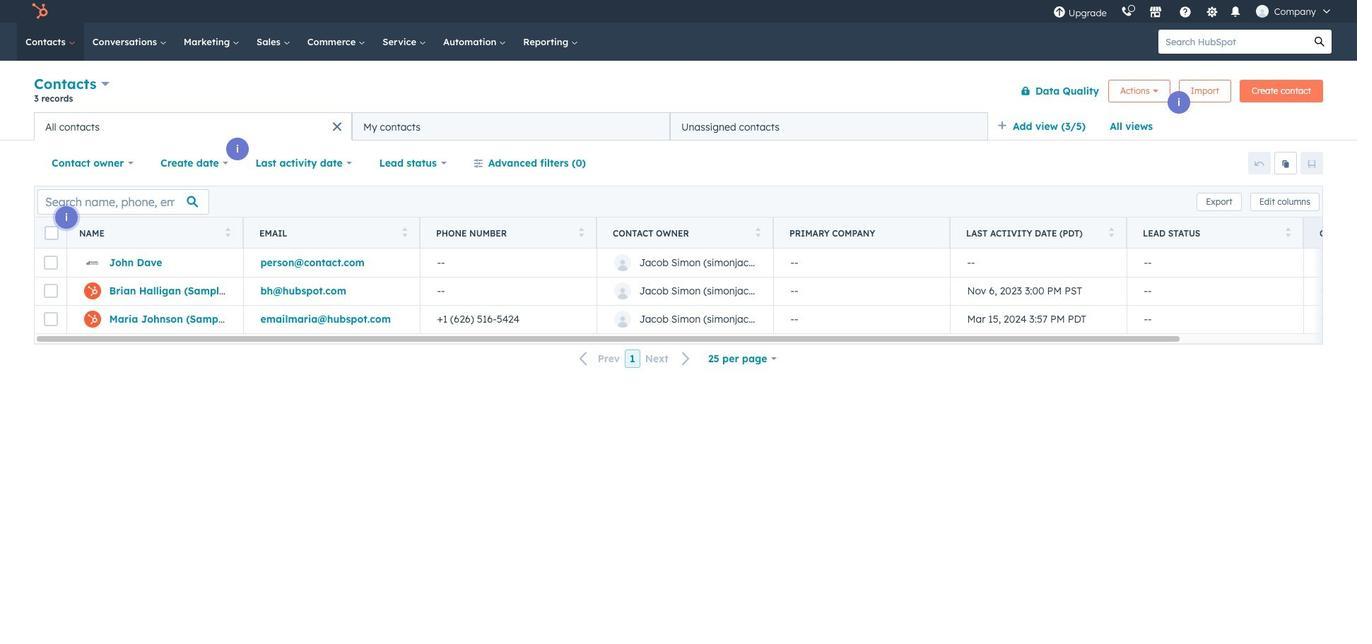 Task type: vqa. For each thing, say whether or not it's contained in the screenshot.
text box
no



Task type: describe. For each thing, give the bounding box(es) containing it.
press to sort. image for fifth press to sort. 'element' from the right
[[402, 227, 407, 237]]

press to sort. image for 1st press to sort. 'element' from left
[[225, 227, 231, 237]]

1 press to sort. image from the left
[[755, 227, 761, 237]]

1 press to sort. element from the left
[[225, 227, 231, 239]]

6 press to sort. element from the left
[[1286, 227, 1291, 239]]

press to sort. image for 6th press to sort. 'element'
[[1286, 227, 1291, 237]]



Task type: locate. For each thing, give the bounding box(es) containing it.
2 press to sort. image from the left
[[402, 227, 407, 237]]

press to sort. image for 4th press to sort. 'element' from the right
[[579, 227, 584, 237]]

2 press to sort. element from the left
[[402, 227, 407, 239]]

1 horizontal spatial press to sort. image
[[1109, 227, 1114, 237]]

jacob simon image
[[1256, 5, 1269, 18]]

Search HubSpot search field
[[1159, 30, 1308, 54]]

press to sort. image
[[755, 227, 761, 237], [1109, 227, 1114, 237]]

menu
[[1046, 0, 1341, 23]]

press to sort. image
[[225, 227, 231, 237], [402, 227, 407, 237], [579, 227, 584, 237], [1286, 227, 1291, 237]]

0 horizontal spatial press to sort. image
[[755, 227, 761, 237]]

2 press to sort. image from the left
[[1109, 227, 1114, 237]]

3 press to sort. element from the left
[[579, 227, 584, 239]]

3 press to sort. image from the left
[[579, 227, 584, 237]]

banner
[[34, 72, 1324, 112]]

column header
[[774, 218, 951, 249]]

4 press to sort. element from the left
[[755, 227, 761, 239]]

press to sort. element
[[225, 227, 231, 239], [402, 227, 407, 239], [579, 227, 584, 239], [755, 227, 761, 239], [1109, 227, 1114, 239], [1286, 227, 1291, 239]]

marketplaces image
[[1150, 6, 1162, 19]]

4 press to sort. image from the left
[[1286, 227, 1291, 237]]

pagination navigation
[[571, 350, 699, 369]]

1 press to sort. image from the left
[[225, 227, 231, 237]]

5 press to sort. element from the left
[[1109, 227, 1114, 239]]

Search name, phone, email addresses, or company search field
[[37, 189, 209, 215]]



